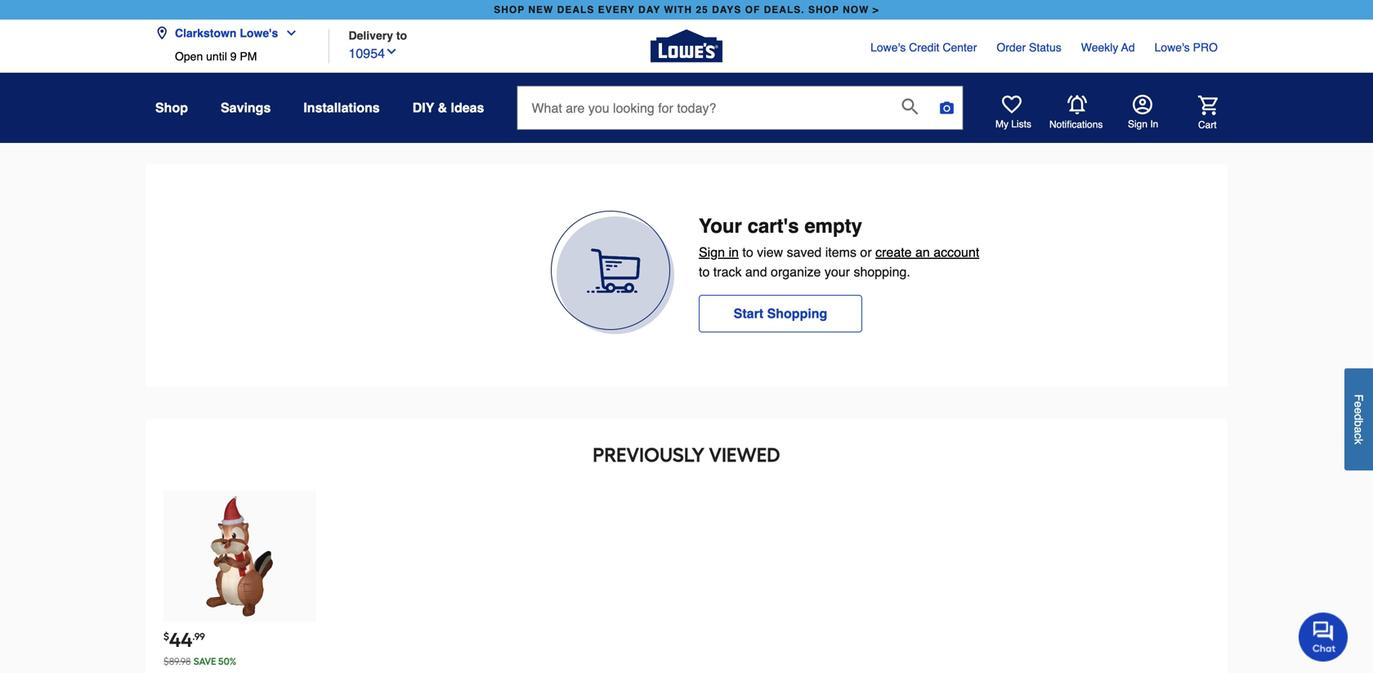 Task type: vqa. For each thing, say whether or not it's contained in the screenshot.
the topmost Jobsite
no



Task type: describe. For each thing, give the bounding box(es) containing it.
clarkstown
[[175, 27, 237, 40]]

ideas
[[451, 100, 484, 115]]

your
[[825, 264, 850, 280]]

installations
[[304, 100, 380, 115]]

items
[[826, 245, 857, 260]]

diy & ideas button
[[413, 93, 484, 123]]

shop new deals every day with 25 days of deals. shop now > link
[[491, 0, 883, 20]]

f e e d b a c k button
[[1345, 369, 1374, 471]]

$ 44 .99
[[164, 629, 205, 652]]

saved
[[787, 245, 822, 260]]

1 shop from the left
[[494, 4, 525, 16]]

f e e d b a c k
[[1353, 395, 1366, 445]]

view
[[757, 245, 783, 260]]

start
[[734, 306, 764, 321]]

every
[[598, 4, 635, 16]]

in
[[729, 245, 739, 260]]

sign in button
[[1128, 95, 1159, 131]]

now
[[843, 4, 869, 16]]

in
[[1151, 119, 1159, 130]]

10954
[[349, 46, 385, 61]]

lowe's credit center
[[871, 41, 977, 54]]

cart link
[[1176, 95, 1218, 131]]

status
[[1029, 41, 1062, 54]]

start shopping button
[[699, 295, 863, 333]]

44
[[169, 629, 192, 652]]

savings button
[[221, 93, 271, 123]]

lowe's home improvement cart image
[[1199, 95, 1218, 115]]

$89.98 save 50%
[[164, 656, 236, 668]]

sign in
[[1128, 119, 1159, 130]]

lowe's home improvement notification center image
[[1068, 95, 1087, 115]]

$
[[164, 631, 169, 643]]

lowe's for lowe's pro
[[1155, 41, 1190, 54]]

shopping.
[[854, 264, 911, 280]]

weekly
[[1081, 41, 1119, 54]]

order status
[[997, 41, 1062, 54]]

open until 9 pm
[[175, 50, 257, 63]]

sign in link
[[699, 243, 739, 262]]

clarkstown lowe's
[[175, 27, 278, 40]]

order status link
[[997, 39, 1062, 56]]

ad
[[1122, 41, 1135, 54]]

center
[[943, 41, 977, 54]]

location image
[[155, 27, 168, 40]]

c
[[1353, 433, 1366, 439]]

savings
[[221, 100, 271, 115]]

&
[[438, 100, 447, 115]]

shop new deals every day with 25 days of deals. shop now >
[[494, 4, 880, 16]]

installations button
[[304, 93, 380, 123]]

search image
[[902, 98, 918, 115]]

0 horizontal spatial to
[[396, 29, 407, 42]]

lowe's credit center link
[[871, 39, 977, 56]]

day
[[639, 4, 661, 16]]

lowe's inside button
[[240, 27, 278, 40]]

sign inside your cart's empty sign in to view saved items or create an account to track and organize your shopping.
[[699, 245, 725, 260]]

2 e from the top
[[1353, 408, 1366, 414]]

clarkstown lowe's button
[[155, 17, 304, 50]]

cart's
[[748, 215, 799, 238]]



Task type: locate. For each thing, give the bounding box(es) containing it.
pro
[[1193, 41, 1218, 54]]

a
[[1353, 427, 1366, 433]]

>
[[873, 4, 880, 16]]

camera image
[[939, 100, 955, 116]]

previously
[[593, 444, 705, 467]]

50%
[[218, 656, 236, 668]]

your cart's empty sign in to view saved items or create an account to track and organize your shopping.
[[699, 215, 980, 280]]

and
[[746, 264, 767, 280]]

delivery to
[[349, 29, 407, 42]]

1 horizontal spatial shop
[[809, 4, 840, 16]]

sign left in at the right top of the page
[[699, 245, 725, 260]]

diy & ideas
[[413, 100, 484, 115]]

lowe's home improvement lists image
[[1002, 95, 1022, 114]]

order
[[997, 41, 1026, 54]]

sign inside button
[[1128, 119, 1148, 130]]

2 horizontal spatial lowe's
[[1155, 41, 1190, 54]]

cart
[[1199, 119, 1217, 131]]

0 vertical spatial sign
[[1128, 119, 1148, 130]]

2 vertical spatial to
[[699, 264, 710, 280]]

2 shop from the left
[[809, 4, 840, 16]]

1 e from the top
[[1353, 402, 1366, 408]]

f
[[1353, 395, 1366, 402]]

lowe's pro link
[[1155, 39, 1218, 56]]

shop left now
[[809, 4, 840, 16]]

track
[[714, 264, 742, 280]]

start shopping
[[734, 306, 828, 321]]

chat invite button image
[[1299, 612, 1349, 662]]

deals
[[557, 4, 595, 16]]

e
[[1353, 402, 1366, 408], [1353, 408, 1366, 414]]

previously viewed
[[593, 444, 781, 467]]

shop left new
[[494, 4, 525, 16]]

empty
[[805, 215, 863, 238]]

my lists link
[[996, 95, 1032, 131]]

9
[[230, 50, 237, 63]]

1 horizontal spatial to
[[699, 264, 710, 280]]

open
[[175, 50, 203, 63]]

lowe's left credit
[[871, 41, 906, 54]]

1 horizontal spatial lowe's
[[871, 41, 906, 54]]

shop
[[155, 100, 188, 115]]

chevron down image
[[278, 27, 298, 40]]

pm
[[240, 50, 257, 63]]

or
[[860, 245, 872, 260]]

delivery
[[349, 29, 393, 42]]

e up the b
[[1353, 408, 1366, 414]]

holiday living 6.5-ft animatronic lighted christmas inflatable image
[[179, 496, 301, 618]]

to left track
[[699, 264, 710, 280]]

shop button
[[155, 93, 188, 123]]

viewed
[[709, 444, 781, 467]]

lowe's left pro
[[1155, 41, 1190, 54]]

1 horizontal spatial sign
[[1128, 119, 1148, 130]]

k
[[1353, 439, 1366, 445]]

sign left in
[[1128, 119, 1148, 130]]

new
[[528, 4, 554, 16]]

10954 button
[[349, 42, 398, 63]]

an
[[916, 245, 930, 260]]

until
[[206, 50, 227, 63]]

Search Query text field
[[518, 87, 889, 129]]

25
[[696, 4, 709, 16]]

your
[[699, 215, 742, 238]]

b
[[1353, 421, 1366, 427]]

of
[[745, 4, 761, 16]]

to up chevron down image
[[396, 29, 407, 42]]

to
[[396, 29, 407, 42], [743, 245, 754, 260], [699, 264, 710, 280]]

previously viewed heading
[[162, 439, 1212, 472]]

weekly ad
[[1081, 41, 1135, 54]]

None search field
[[517, 86, 963, 145]]

chevron down image
[[385, 45, 398, 58]]

1 vertical spatial to
[[743, 245, 754, 260]]

d
[[1353, 414, 1366, 421]]

0 horizontal spatial shop
[[494, 4, 525, 16]]

diy
[[413, 100, 434, 115]]

lowe's for lowe's credit center
[[871, 41, 906, 54]]

days
[[712, 4, 742, 16]]

lowe's
[[240, 27, 278, 40], [871, 41, 906, 54], [1155, 41, 1190, 54]]

lowe's pro
[[1155, 41, 1218, 54]]

1 vertical spatial sign
[[699, 245, 725, 260]]

lowe's home improvement account image
[[1133, 95, 1153, 114]]

create
[[876, 245, 912, 260]]

create an account link
[[876, 243, 980, 262]]

notifications
[[1050, 119, 1103, 130]]

lowe's up the pm
[[240, 27, 278, 40]]

deals.
[[764, 4, 805, 16]]

.99
[[192, 631, 205, 643]]

my lists
[[996, 119, 1032, 130]]

lists
[[1012, 119, 1032, 130]]

0 horizontal spatial sign
[[699, 245, 725, 260]]

my
[[996, 119, 1009, 130]]

0 horizontal spatial lowe's
[[240, 27, 278, 40]]

0 vertical spatial to
[[396, 29, 407, 42]]

e up "d"
[[1353, 402, 1366, 408]]

organize
[[771, 264, 821, 280]]

account
[[934, 245, 980, 260]]

to right in at the right top of the page
[[743, 245, 754, 260]]

sign
[[1128, 119, 1148, 130], [699, 245, 725, 260]]

credit
[[909, 41, 940, 54]]

lowe's home improvement logo image
[[651, 10, 723, 82]]

$89.98
[[164, 656, 191, 668]]

save
[[194, 656, 216, 668]]

2 horizontal spatial to
[[743, 245, 754, 260]]

shopping
[[767, 306, 828, 321]]

with
[[664, 4, 693, 16]]



